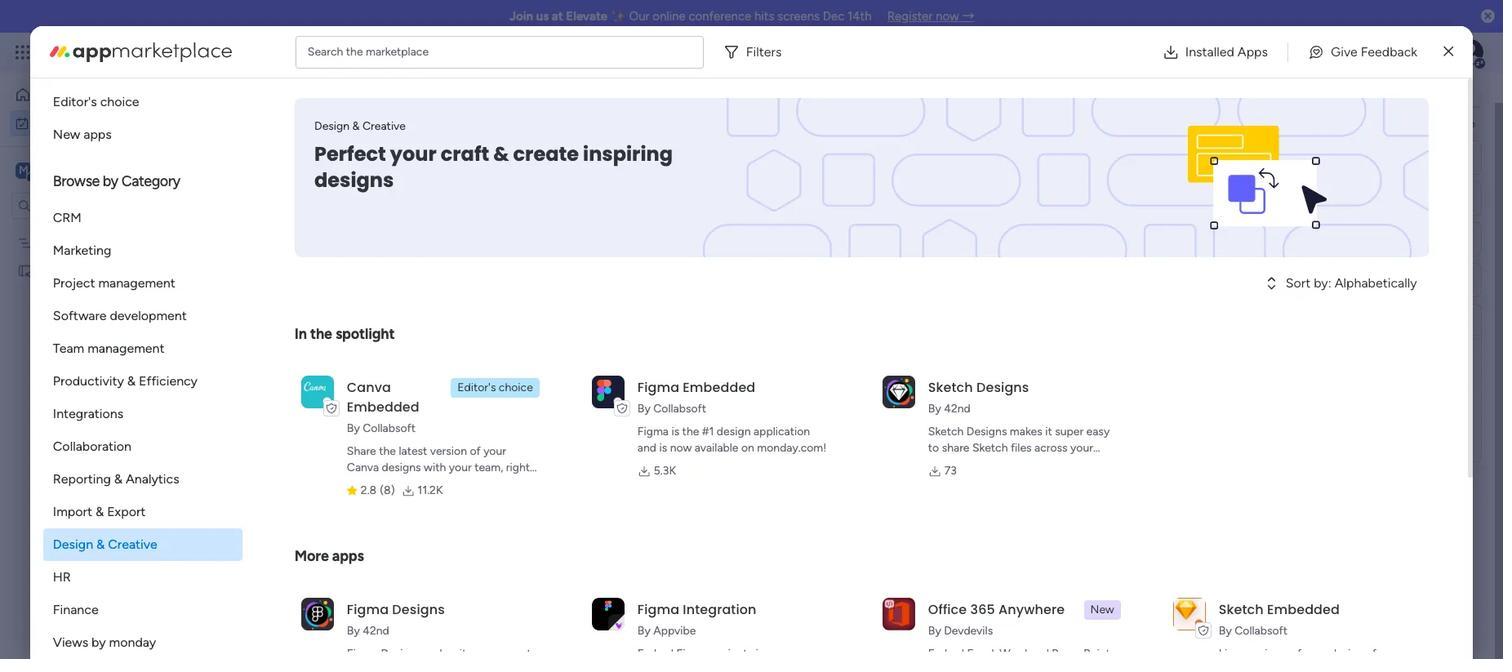Task type: vqa. For each thing, say whether or not it's contained in the screenshot.
us
yes



Task type: locate. For each thing, give the bounding box(es) containing it.
the left boards,
[[1228, 117, 1245, 131]]

register now → link
[[888, 9, 975, 24]]

help image
[[1401, 44, 1417, 60]]

1 vertical spatial it
[[1046, 425, 1053, 439]]

available
[[695, 441, 739, 455]]

anywhere
[[999, 600, 1065, 619]]

1 horizontal spatial 0
[[365, 414, 373, 428]]

to right 'like'
[[1444, 117, 1455, 131]]

1 vertical spatial status
[[1196, 232, 1229, 246]]

first inside main content
[[748, 238, 771, 252]]

board inside list box
[[64, 263, 94, 277]]

give feedback link
[[1296, 36, 1431, 68]]

the right in
[[310, 325, 332, 343]]

design for design & creative perfect your craft & create inspiring designs
[[314, 119, 350, 133]]

0 vertical spatial it
[[1351, 237, 1358, 251]]

management for project management
[[98, 275, 175, 291]]

apps up workspace
[[83, 127, 112, 142]]

the right search
[[346, 45, 363, 58]]

1 vertical spatial choice
[[499, 381, 533, 395]]

group for group
[[965, 203, 997, 217]]

perfect
[[314, 140, 386, 167]]

items right done
[[486, 136, 515, 150]]

collabsoft inside "figma embedded by collabsoft"
[[654, 402, 707, 416]]

editor's up version
[[458, 381, 496, 395]]

monday.com! inside figma is the #1 design application and is now available on monday.com!
[[757, 441, 827, 455]]

is
[[672, 425, 680, 439], [660, 441, 668, 455]]

at
[[552, 9, 563, 24]]

editor's up "my work"
[[53, 94, 97, 109]]

designs down search "icon"
[[314, 167, 394, 194]]

first board inside list box
[[38, 263, 94, 277]]

workspace image
[[16, 161, 32, 179]]

design up "perfect"
[[314, 119, 350, 133]]

1 vertical spatial by
[[92, 635, 106, 650]]

share
[[347, 444, 376, 458]]

now inside figma is the #1 design application and is now available on monday.com!
[[670, 441, 692, 455]]

group up title
[[965, 203, 997, 217]]

monday.com! inside share the latest version of your canva designs with your team, right inside of monday.com!
[[393, 477, 463, 491]]

by inside figma designs by 42nd
[[347, 624, 360, 638]]

by for browse
[[103, 172, 118, 190]]

sketch for sketch embedded by collabsoft
[[1219, 600, 1264, 619]]

monday.com! down with
[[393, 477, 463, 491]]

is up the 5.3k
[[660, 441, 668, 455]]

1 horizontal spatial items
[[375, 414, 404, 428]]

sketch inside sketch embedded by collabsoft
[[1219, 600, 1264, 619]]

0 vertical spatial first
[[748, 238, 771, 252]]

creative up search "icon"
[[363, 119, 406, 133]]

monday work management
[[73, 42, 254, 61]]

marketing
[[53, 243, 111, 258]]

the for in the spotlight
[[310, 325, 332, 343]]

design down import
[[53, 537, 93, 552]]

choice up right
[[499, 381, 533, 395]]

Filter dashboard by text search field
[[241, 131, 395, 157]]

0 vertical spatial designs
[[977, 378, 1030, 397]]

& up "perfect"
[[352, 119, 360, 133]]

monday right views
[[109, 635, 156, 650]]

my for my work
[[245, 95, 283, 132]]

1 horizontal spatial first
[[748, 238, 771, 252]]

0 up share
[[365, 414, 373, 428]]

✨
[[611, 9, 626, 24]]

0 vertical spatial 42nd
[[944, 402, 971, 416]]

on
[[1335, 237, 1348, 251], [742, 441, 755, 455]]

figma is the #1 design application and is now available on monday.com!
[[638, 425, 827, 455]]

& up export
[[114, 471, 123, 487]]

dapulse x slim image
[[1444, 42, 1454, 62]]

1 vertical spatial canva
[[347, 461, 379, 475]]

&
[[352, 119, 360, 133], [494, 140, 509, 167], [127, 373, 136, 389], [114, 471, 123, 487], [95, 504, 104, 520], [96, 537, 105, 552]]

project management
[[53, 275, 175, 291]]

to left 'share'
[[929, 441, 940, 455]]

my down "see plans" button
[[245, 95, 283, 132]]

42nd inside figma designs by 42nd
[[363, 624, 389, 638]]

latest
[[399, 444, 427, 458]]

home button
[[10, 82, 176, 108]]

collabsoft inside sketch embedded by collabsoft
[[1235, 624, 1288, 638]]

first inside list box
[[38, 263, 61, 277]]

my up boards,
[[1275, 83, 1294, 101]]

0 vertical spatial 0
[[365, 414, 373, 428]]

appvibe
[[654, 624, 696, 638]]

1 vertical spatial 0
[[327, 473, 335, 487]]

status
[[1308, 203, 1341, 217], [1196, 232, 1229, 246]]

invite members image
[[1289, 44, 1305, 60]]

0 left inside in the bottom of the page
[[327, 473, 335, 487]]

title
[[972, 239, 992, 251]]

1 vertical spatial designs
[[967, 425, 1007, 439]]

organization.
[[929, 457, 994, 471]]

first
[[748, 238, 771, 252], [38, 263, 61, 277]]

0 horizontal spatial design
[[53, 537, 93, 552]]

19
[[1193, 237, 1203, 250]]

1 horizontal spatial now
[[936, 9, 960, 24]]

0 horizontal spatial it
[[1046, 425, 1053, 439]]

editor's choice up the my work button on the left top of the page
[[53, 94, 139, 109]]

1 vertical spatial group
[[939, 239, 969, 251]]

& for reporting & analytics
[[114, 471, 123, 487]]

0 horizontal spatial embedded
[[347, 398, 420, 417]]

items down share
[[337, 473, 366, 487]]

choice up the my work button on the left top of the page
[[100, 94, 139, 109]]

0 horizontal spatial work
[[54, 116, 79, 129]]

board
[[57, 236, 87, 250]]

status for status
[[1308, 203, 1341, 217]]

0 horizontal spatial customize
[[547, 136, 602, 150]]

work down home
[[54, 116, 79, 129]]

sketch embedded by collabsoft
[[1219, 600, 1340, 638]]

design inside design & creative perfect your craft & create inspiring designs
[[314, 119, 350, 133]]

new for new apps
[[53, 127, 80, 142]]

team management
[[53, 341, 165, 356]]

0 horizontal spatial on
[[742, 441, 755, 455]]

overdue /
[[275, 203, 354, 224]]

by inside sketch designs by 42nd
[[929, 402, 942, 416]]

us
[[536, 9, 549, 24]]

& for design & creative
[[96, 537, 105, 552]]

1 vertical spatial board
[[773, 238, 803, 252]]

and left 'people'
[[1335, 117, 1353, 131]]

work up home button
[[132, 42, 161, 61]]

apps image
[[1325, 44, 1341, 60]]

work inside button
[[54, 116, 79, 129]]

0 horizontal spatial people
[[1086, 203, 1121, 217]]

0 vertical spatial editor's choice
[[53, 94, 139, 109]]

figma inside "figma embedded by collabsoft"
[[638, 378, 680, 397]]

by inside sketch embedded by collabsoft
[[1219, 624, 1232, 638]]

my down home
[[36, 116, 52, 129]]

design
[[717, 425, 751, 439]]

2 horizontal spatial board
[[807, 203, 837, 217]]

group
[[965, 203, 997, 217], [939, 239, 969, 251]]

register
[[888, 9, 933, 24]]

1 vertical spatial designs
[[382, 461, 421, 475]]

42nd inside sketch designs by 42nd
[[944, 402, 971, 416]]

the inside main content
[[1228, 117, 1245, 131]]

list box containing my board
[[0, 225, 208, 505]]

work up columns
[[1297, 83, 1331, 101]]

on inside main content
[[1335, 237, 1348, 251]]

app logo image
[[301, 376, 334, 408], [592, 376, 625, 408], [883, 376, 916, 408], [301, 598, 334, 630], [592, 598, 625, 630], [883, 598, 916, 630], [1174, 598, 1206, 630]]

installed apps
[[1186, 44, 1269, 59]]

1 vertical spatial creative
[[108, 537, 157, 552]]

0 vertical spatial designs
[[314, 167, 394, 194]]

0 horizontal spatial items
[[337, 473, 366, 487]]

canva up by collabsoft
[[347, 378, 391, 397]]

designs for figma designs by 42nd
[[392, 600, 445, 619]]

designs inside sketch designs by 42nd
[[977, 378, 1030, 397]]

with
[[424, 461, 446, 475]]

2 horizontal spatial embedded
[[1268, 600, 1340, 619]]

status down date
[[1196, 232, 1229, 246]]

by inside figma integration by appvibe
[[638, 624, 651, 638]]

of right 2.8
[[380, 477, 391, 491]]

& for productivity & efficiency
[[127, 373, 136, 389]]

my inside button
[[36, 116, 52, 129]]

embedded inside sketch embedded by collabsoft
[[1268, 600, 1340, 619]]

& right done
[[494, 140, 509, 167]]

notifications image
[[1217, 44, 1233, 60]]

designs inside sketch designs makes it super easy to share sketch files across your organization.
[[967, 425, 1007, 439]]

apps
[[83, 127, 112, 142], [332, 547, 364, 565]]

sketch inside sketch designs by 42nd
[[929, 378, 973, 397]]

group left title
[[939, 239, 969, 251]]

the inside share the latest version of your canva designs with your team, right inside of monday.com!
[[379, 444, 396, 458]]

1 vertical spatial editor's choice
[[458, 381, 533, 395]]

my inside list box
[[38, 236, 54, 250]]

by inside "figma embedded by collabsoft"
[[638, 402, 651, 416]]

1 vertical spatial apps
[[332, 547, 364, 565]]

banner logo image
[[1112, 98, 1410, 257]]

19 nov
[[1193, 237, 1226, 250]]

embedded inside "figma embedded by collabsoft"
[[683, 378, 756, 397]]

canva inside the canva embedded
[[347, 378, 391, 397]]

new up workspace selection element
[[53, 127, 80, 142]]

0 horizontal spatial board
[[64, 263, 94, 277]]

1 vertical spatial first
[[38, 263, 61, 277]]

my for my board
[[38, 236, 54, 250]]

1 vertical spatial to
[[929, 441, 940, 455]]

your inside design & creative perfect your craft & create inspiring designs
[[390, 140, 437, 167]]

0 horizontal spatial monday.com!
[[393, 477, 463, 491]]

figma inside figma integration by appvibe
[[638, 600, 680, 619]]

on inside figma is the #1 design application and is now available on monday.com!
[[742, 441, 755, 455]]

& left export
[[95, 504, 104, 520]]

you'd
[[1394, 117, 1422, 131]]

canva up inside in the bottom of the page
[[347, 461, 379, 475]]

0 vertical spatial choice
[[100, 94, 139, 109]]

& for design & creative perfect your craft & create inspiring designs
[[352, 119, 360, 133]]

0 vertical spatial by
[[103, 172, 118, 190]]

/ right week
[[354, 409, 361, 430]]

in
[[295, 325, 307, 343]]

customize for customize my work
[[1202, 83, 1272, 101]]

1 horizontal spatial customize
[[1202, 83, 1272, 101]]

by for sketch designs by 42nd
[[929, 402, 942, 416]]

/
[[342, 203, 350, 224], [354, 409, 361, 430]]

1 vertical spatial first board
[[38, 263, 94, 277]]

management
[[165, 42, 254, 61], [98, 275, 175, 291], [88, 341, 165, 356]]

inspiring
[[583, 140, 673, 167]]

by for sketch embedded by collabsoft
[[1219, 624, 1232, 638]]

import
[[53, 504, 92, 520]]

apps right more
[[332, 547, 364, 565]]

your right search "icon"
[[390, 140, 437, 167]]

0 vertical spatial management
[[165, 42, 254, 61]]

creative down export
[[108, 537, 157, 552]]

by for views
[[92, 635, 106, 650]]

work up "perfect"
[[289, 95, 355, 132]]

embedded for sketch
[[1268, 600, 1340, 619]]

main content
[[216, 39, 1502, 659]]

my left board
[[38, 236, 54, 250]]

hide
[[430, 136, 455, 150]]

1 vertical spatial 42nd
[[363, 624, 389, 638]]

figma for is
[[638, 425, 669, 439]]

1 horizontal spatial embedded
[[683, 378, 756, 397]]

figma designs by 42nd
[[347, 600, 445, 638]]

apps
[[1238, 44, 1269, 59]]

2 vertical spatial embedded
[[1268, 600, 1340, 619]]

1 horizontal spatial editor's choice
[[458, 381, 533, 395]]

0 horizontal spatial 0
[[327, 473, 335, 487]]

category
[[121, 172, 180, 190]]

figma inside figma designs by 42nd
[[347, 600, 389, 619]]

1 horizontal spatial editor's
[[458, 381, 496, 395]]

0 horizontal spatial editor's choice
[[53, 94, 139, 109]]

2 vertical spatial board
[[64, 263, 94, 277]]

1 vertical spatial /
[[354, 409, 361, 430]]

0 vertical spatial creative
[[363, 119, 406, 133]]

1 horizontal spatial new
[[1091, 603, 1115, 617]]

(8)
[[380, 484, 395, 497]]

installed apps button
[[1150, 36, 1282, 68]]

by collabsoft
[[347, 421, 416, 435]]

1 horizontal spatial 42nd
[[944, 402, 971, 416]]

canva
[[347, 378, 391, 397], [347, 461, 379, 475]]

0 vertical spatial canva
[[347, 378, 391, 397]]

status up the working on it
[[1308, 203, 1341, 217]]

see plans button
[[264, 40, 342, 65]]

& left the efficiency
[[127, 373, 136, 389]]

0 vertical spatial of
[[470, 444, 481, 458]]

see
[[286, 45, 305, 59]]

1 horizontal spatial design
[[314, 119, 350, 133]]

designs inside figma designs by 42nd
[[392, 600, 445, 619]]

figma inside figma is the #1 design application and is now available on monday.com!
[[638, 425, 669, 439]]

0 horizontal spatial creative
[[108, 537, 157, 552]]

spotlight
[[336, 325, 395, 343]]

designs
[[314, 167, 394, 194], [382, 461, 421, 475]]

now up the 5.3k
[[670, 441, 692, 455]]

priority
[[1420, 203, 1457, 217]]

group title
[[939, 239, 992, 251]]

1 vertical spatial on
[[742, 441, 755, 455]]

customize button
[[521, 131, 609, 157]]

1 vertical spatial items
[[375, 414, 404, 428]]

choose
[[1186, 117, 1226, 131]]

by right browse
[[103, 172, 118, 190]]

option
[[0, 228, 208, 231]]

/ right overdue
[[342, 203, 350, 224]]

1 horizontal spatial to
[[1444, 117, 1455, 131]]

figma
[[638, 378, 680, 397], [638, 425, 669, 439], [347, 600, 389, 619], [638, 600, 680, 619]]

0 vertical spatial work
[[132, 42, 161, 61]]

0 vertical spatial /
[[342, 203, 350, 224]]

0 vertical spatial new
[[53, 127, 80, 142]]

items up latest
[[375, 414, 404, 428]]

0 vertical spatial apps
[[83, 127, 112, 142]]

is left "#1"
[[672, 425, 680, 439]]

of up team,
[[470, 444, 481, 458]]

0 vertical spatial monday
[[73, 42, 129, 61]]

1 horizontal spatial creative
[[363, 119, 406, 133]]

0 horizontal spatial work
[[289, 95, 355, 132]]

our
[[629, 9, 650, 24]]

boards,
[[1248, 117, 1286, 131]]

customize inside customize button
[[547, 136, 602, 150]]

1 horizontal spatial it
[[1351, 237, 1358, 251]]

on right working
[[1335, 237, 1348, 251]]

monday up home button
[[73, 42, 129, 61]]

new right anywhere
[[1091, 603, 1115, 617]]

1 horizontal spatial monday.com!
[[757, 441, 827, 455]]

1 horizontal spatial work
[[132, 42, 161, 61]]

list box
[[0, 225, 208, 505]]

2 vertical spatial designs
[[392, 600, 445, 619]]

design & creative
[[53, 537, 157, 552]]

it up across on the right of the page
[[1046, 425, 1053, 439]]

0 horizontal spatial first
[[38, 263, 61, 277]]

main content containing overdue /
[[216, 39, 1502, 659]]

1 vertical spatial management
[[98, 275, 175, 291]]

creative for design & creative perfect your craft & create inspiring designs
[[363, 119, 406, 133]]

1 vertical spatial editor's
[[458, 381, 496, 395]]

figma for designs
[[347, 600, 389, 619]]

elevate
[[566, 9, 608, 24]]

creative
[[363, 119, 406, 133], [108, 537, 157, 552]]

0 vertical spatial collabsoft
[[654, 402, 707, 416]]

2 vertical spatial collabsoft
[[1235, 624, 1288, 638]]

design & creative perfect your craft & create inspiring designs
[[314, 119, 673, 194]]

home
[[38, 87, 69, 101]]

the left "#1"
[[683, 425, 700, 439]]

by right views
[[92, 635, 106, 650]]

embedded for canva
[[347, 398, 420, 417]]

apps marketplace image
[[50, 42, 232, 62]]

it up sort by: alphabetically
[[1351, 237, 1358, 251]]

1 vertical spatial work
[[54, 116, 79, 129]]

0 horizontal spatial new
[[53, 127, 80, 142]]

work for monday
[[132, 42, 161, 61]]

None search field
[[241, 131, 395, 157]]

by devdevils
[[929, 624, 993, 638]]

now left →
[[936, 9, 960, 24]]

work
[[132, 42, 161, 61], [54, 116, 79, 129]]

and up the 5.3k
[[638, 441, 657, 455]]

browse by category
[[53, 172, 180, 190]]

#1
[[702, 425, 714, 439]]

new apps
[[53, 127, 112, 142]]

& down 'import & export'
[[96, 537, 105, 552]]

1 vertical spatial embedded
[[347, 398, 420, 417]]

my work
[[36, 116, 79, 129]]

creative inside design & creative perfect your craft & create inspiring designs
[[363, 119, 406, 133]]

monday.com! down application
[[757, 441, 827, 455]]

now
[[936, 9, 960, 24], [670, 441, 692, 455]]

0 vertical spatial first board
[[748, 238, 803, 252]]

5.3k
[[654, 464, 676, 478]]

1 canva from the top
[[347, 378, 391, 397]]

1 vertical spatial monday.com!
[[393, 477, 463, 491]]

figma for integration
[[638, 600, 680, 619]]

by
[[103, 172, 118, 190], [92, 635, 106, 650]]

0 vertical spatial embedded
[[683, 378, 756, 397]]

customize
[[1202, 83, 1272, 101], [547, 136, 602, 150]]

0 horizontal spatial now
[[670, 441, 692, 455]]

on down the design on the left bottom
[[742, 441, 755, 455]]

first board inside main content
[[748, 238, 803, 252]]

designs for sketch designs makes it super easy to share sketch files across your organization.
[[967, 425, 1007, 439]]

the for search the marketplace
[[346, 45, 363, 58]]

0 vertical spatial is
[[672, 425, 680, 439]]

0 horizontal spatial 42nd
[[363, 624, 389, 638]]

embedded
[[683, 378, 756, 397], [347, 398, 420, 417], [1268, 600, 1340, 619]]

0 vertical spatial board
[[807, 203, 837, 217]]

overdue
[[275, 203, 339, 224]]

the down by collabsoft
[[379, 444, 396, 458]]

1 horizontal spatial first board
[[748, 238, 803, 252]]

designs down latest
[[382, 461, 421, 475]]

editor's choice up version
[[458, 381, 533, 395]]

designs for sketch designs by 42nd
[[977, 378, 1030, 397]]

design
[[314, 119, 350, 133], [53, 537, 93, 552]]

designs inside share the latest version of your canva designs with your team, right inside of monday.com!
[[382, 461, 421, 475]]

people
[[1196, 151, 1231, 165], [1086, 203, 1121, 217]]

your down super
[[1071, 441, 1094, 455]]

1 vertical spatial is
[[660, 441, 668, 455]]

2 canva from the top
[[347, 461, 379, 475]]

first board group
[[1196, 379, 1469, 435]]

0 horizontal spatial of
[[380, 477, 391, 491]]

→
[[963, 9, 975, 24]]

0 horizontal spatial /
[[342, 203, 350, 224]]



Task type: describe. For each thing, give the bounding box(es) containing it.
easy
[[1087, 425, 1110, 439]]

next
[[275, 409, 308, 430]]

my for my work
[[36, 116, 52, 129]]

to inside sketch designs makes it super easy to share sketch files across your organization.
[[929, 441, 940, 455]]

main workspace
[[38, 162, 134, 178]]

register now →
[[888, 9, 975, 24]]

search everything image
[[1365, 44, 1381, 60]]

give
[[1331, 44, 1358, 59]]

reporting & analytics
[[53, 471, 179, 487]]

productivity
[[53, 373, 124, 389]]

super
[[1055, 425, 1084, 439]]

2.8
[[361, 484, 377, 497]]

new for new
[[1091, 603, 1115, 617]]

like
[[1425, 117, 1442, 131]]

apps for more apps
[[332, 547, 364, 565]]

inside
[[347, 477, 377, 491]]

0 vertical spatial items
[[486, 136, 515, 150]]

it inside sketch designs makes it super easy to share sketch files across your organization.
[[1046, 425, 1053, 439]]

give feedback button
[[1296, 36, 1431, 68]]

0 vertical spatial people
[[1196, 151, 1231, 165]]

boards
[[1196, 192, 1231, 205]]

1 vertical spatial people
[[1086, 203, 1121, 217]]

screens
[[778, 9, 820, 24]]

online
[[653, 9, 686, 24]]

first board link
[[746, 230, 897, 259]]

workspace
[[69, 162, 134, 178]]

project
[[53, 275, 95, 291]]

inbox image
[[1253, 44, 1269, 60]]

select product image
[[15, 44, 31, 60]]

work for my
[[54, 116, 79, 129]]

and inside main content
[[1335, 117, 1353, 131]]

1 horizontal spatial choice
[[499, 381, 533, 395]]

filters
[[746, 44, 782, 59]]

embedded for figma
[[683, 378, 756, 397]]

365
[[971, 600, 996, 619]]

sketch for sketch designs makes it super easy to share sketch files across your organization.
[[929, 425, 964, 439]]

v2 info image
[[1457, 349, 1469, 366]]

the inside figma is the #1 design application and is now available on monday.com!
[[683, 425, 700, 439]]

dec
[[823, 9, 845, 24]]

2.8 (8)
[[361, 484, 395, 497]]

share the latest version of your canva designs with your team, right inside of monday.com!
[[347, 444, 530, 491]]

productivity & efficiency
[[53, 373, 198, 389]]

my board
[[38, 236, 87, 250]]

see plans
[[286, 45, 335, 59]]

by for figma designs by 42nd
[[347, 624, 360, 638]]

integrations
[[53, 406, 124, 421]]

and inside figma is the #1 design application and is now available on monday.com!
[[638, 441, 657, 455]]

& for import & export
[[95, 504, 104, 520]]

sort by: alphabetically button
[[1258, 270, 1430, 297]]

figma for embedded
[[638, 378, 680, 397]]

designs inside design & creative perfect your craft & create inspiring designs
[[314, 167, 394, 194]]

sort
[[1286, 275, 1311, 291]]

creative for design & creative
[[108, 537, 157, 552]]

filters button
[[717, 36, 795, 68]]

main
[[38, 162, 66, 178]]

column
[[1232, 232, 1272, 246]]

import & export
[[53, 504, 146, 520]]

0 vertical spatial editor's
[[53, 94, 97, 109]]

customize for customize
[[547, 136, 602, 150]]

0 vertical spatial now
[[936, 9, 960, 24]]

create
[[513, 140, 579, 167]]

0 vertical spatial to
[[1444, 117, 1455, 131]]

1 horizontal spatial board
[[773, 238, 803, 252]]

across
[[1035, 441, 1068, 455]]

42nd for figma
[[363, 624, 389, 638]]

the for choose the boards, columns and people you'd like to see
[[1228, 117, 1245, 131]]

group for group title
[[939, 239, 969, 251]]

conference
[[689, 9, 752, 24]]

it inside main content
[[1351, 237, 1358, 251]]

software development
[[53, 308, 187, 323]]

marketplace
[[366, 45, 429, 58]]

plans
[[308, 45, 335, 59]]

item 1
[[265, 237, 296, 251]]

in the spotlight
[[295, 325, 395, 343]]

right
[[506, 461, 530, 475]]

crm
[[53, 210, 82, 225]]

workspace selection element
[[16, 161, 136, 182]]

1 image
[[1265, 33, 1280, 52]]

installed
[[1186, 44, 1235, 59]]

0 horizontal spatial is
[[660, 441, 668, 455]]

items inside next week / 0 items
[[375, 414, 404, 428]]

analytics
[[126, 471, 179, 487]]

files
[[1011, 441, 1032, 455]]

team,
[[475, 461, 503, 475]]

jacob simon image
[[1458, 39, 1484, 65]]

feedback
[[1361, 44, 1418, 59]]

by for figma embedded by collabsoft
[[638, 402, 651, 416]]

hr
[[53, 569, 71, 585]]

apps for new apps
[[83, 127, 112, 142]]

application
[[754, 425, 810, 439]]

columns
[[1289, 117, 1332, 131]]

export
[[107, 504, 146, 520]]

collabsoft for figma
[[654, 402, 707, 416]]

sort by: alphabetically
[[1286, 275, 1418, 291]]

your up team,
[[484, 444, 506, 458]]

devdevils
[[944, 624, 993, 638]]

search image
[[375, 137, 388, 150]]

m
[[19, 163, 29, 177]]

views
[[53, 635, 88, 650]]

collabsoft for sketch
[[1235, 624, 1288, 638]]

finance
[[53, 602, 99, 618]]

2 vertical spatial items
[[337, 473, 366, 487]]

collaboration
[[53, 439, 132, 454]]

figma integration by appvibe
[[638, 600, 757, 638]]

0 horizontal spatial collabsoft
[[363, 421, 416, 435]]

people
[[1356, 117, 1391, 131]]

the for share the latest version of your canva designs with your team, right inside of monday.com!
[[379, 444, 396, 458]]

your down version
[[449, 461, 472, 475]]

give feedback
[[1331, 44, 1418, 59]]

more apps
[[295, 547, 364, 565]]

search
[[308, 45, 343, 58]]

sketch for sketch designs by 42nd
[[929, 378, 973, 397]]

Search in workspace field
[[34, 196, 136, 215]]

by for figma integration by appvibe
[[638, 624, 651, 638]]

your inside sketch designs makes it super easy to share sketch files across your organization.
[[1071, 441, 1094, 455]]

status column
[[1196, 232, 1272, 246]]

work inside main content
[[1297, 83, 1331, 101]]

shareable board image
[[17, 263, 33, 278]]

makes
[[1010, 425, 1043, 439]]

team
[[53, 341, 84, 356]]

item
[[265, 237, 289, 251]]

search the marketplace
[[308, 45, 429, 58]]

next week / 0 items
[[275, 409, 404, 430]]

software
[[53, 308, 107, 323]]

my work button
[[10, 110, 176, 136]]

sketch designs makes it super easy to share sketch files across your organization.
[[929, 425, 1110, 471]]

42nd for sketch
[[944, 402, 971, 416]]

1 vertical spatial monday
[[109, 635, 156, 650]]

status for status column
[[1196, 232, 1229, 246]]

office
[[929, 600, 967, 619]]

0 horizontal spatial choice
[[100, 94, 139, 109]]

1 horizontal spatial of
[[470, 444, 481, 458]]

my inside main content
[[1275, 83, 1294, 101]]

integration
[[683, 600, 757, 619]]

hits
[[755, 9, 775, 24]]

done
[[457, 136, 483, 150]]

management for team management
[[88, 341, 165, 356]]

design for design & creative
[[53, 537, 93, 552]]

date
[[1198, 203, 1222, 217]]

0 inside next week / 0 items
[[365, 414, 373, 428]]

join us at elevate ✨ our online conference hits screens dec 14th
[[509, 9, 872, 24]]

nov
[[1206, 237, 1226, 250]]

canva inside share the latest version of your canva designs with your team, right inside of monday.com!
[[347, 461, 379, 475]]

canva embedded
[[347, 378, 420, 417]]



